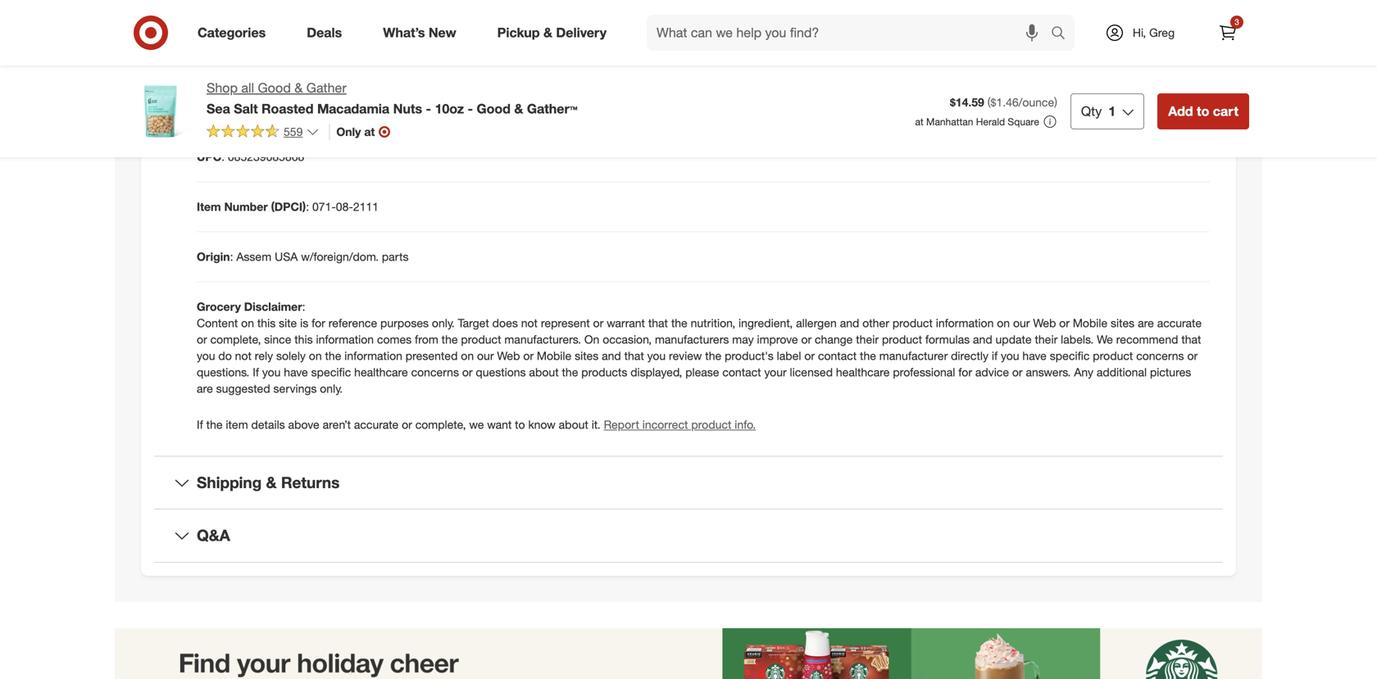 Task type: describe. For each thing, give the bounding box(es) containing it.
0 horizontal spatial are
[[197, 382, 213, 396]]

questions
[[476, 365, 526, 379]]

advertisement region
[[115, 629, 1262, 680]]

usa
[[275, 250, 298, 264]]

reference
[[328, 316, 377, 330]]

parts
[[382, 250, 409, 264]]

2 healthcare from the left
[[836, 365, 890, 379]]

review
[[669, 349, 702, 363]]

content
[[197, 316, 238, 330]]

you right if
[[1001, 349, 1019, 363]]

1 vertical spatial that
[[1182, 332, 1201, 347]]

salt
[[234, 101, 258, 117]]

1 vertical spatial and
[[973, 332, 992, 347]]

upc : 085239085868
[[197, 150, 304, 164]]

nutrition,
[[691, 316, 735, 330]]

returns
[[281, 473, 340, 492]]

1 horizontal spatial at
[[915, 116, 924, 128]]

hi, greg
[[1133, 25, 1175, 40]]

label
[[777, 349, 801, 363]]

$14.59
[[950, 95, 984, 110]]

on right content
[[241, 316, 254, 330]]

shipping
[[197, 473, 262, 492]]

shop
[[207, 80, 238, 96]]

manhattan
[[926, 116, 973, 128]]

please
[[685, 365, 719, 379]]

1 horizontal spatial specific
[[1050, 349, 1090, 363]]

delivery
[[556, 25, 607, 41]]

target
[[458, 316, 489, 330]]

professional
[[893, 365, 955, 379]]

disclaimer
[[244, 300, 302, 314]]

or up on
[[593, 316, 604, 330]]

gather
[[306, 80, 347, 96]]

0 vertical spatial information
[[936, 316, 994, 330]]

(
[[988, 95, 991, 110]]

1 vertical spatial about
[[559, 418, 588, 432]]

or right advice
[[1012, 365, 1023, 379]]

incorrect
[[643, 418, 688, 432]]

1 their from the left
[[856, 332, 879, 347]]

categories link
[[184, 15, 286, 51]]

1 horizontal spatial are
[[1138, 316, 1154, 330]]

0 horizontal spatial that
[[624, 349, 644, 363]]

deals
[[307, 25, 342, 41]]

08-
[[336, 200, 353, 214]]

1 vertical spatial have
[[284, 365, 308, 379]]

info.
[[735, 418, 756, 432]]

details
[[251, 418, 285, 432]]

$1.46
[[991, 95, 1019, 110]]

1 horizontal spatial complete,
[[415, 418, 466, 432]]

recommend
[[1116, 332, 1178, 347]]

1 vertical spatial contact
[[722, 365, 761, 379]]

we
[[469, 418, 484, 432]]

manufacturers
[[655, 332, 729, 347]]

any
[[1074, 365, 1094, 379]]

herald
[[976, 116, 1005, 128]]

2 vertical spatial information
[[345, 349, 402, 363]]

1 horizontal spatial sites
[[1111, 316, 1135, 330]]

& left gather™
[[514, 101, 523, 117]]

hi,
[[1133, 25, 1146, 40]]

: inside grocery disclaimer : content on this site is for reference purposes only.  target does not represent or warrant that the nutrition, ingredient, allergen and other product information on our web or mobile sites are accurate or complete, since this information comes from the product manufacturers.  on occasion, manufacturers may improve or change their product formulas and update their labels.  we recommend that you do not rely solely on the information presented on our web or mobile sites and that you review the product's label or contact the manufacturer directly if you have specific product concerns or questions.  if you have specific healthcare concerns or questions about the products displayed, please contact your licensed healthcare professional for advice or answers.  any additional pictures are suggested servings only.
[[302, 300, 305, 314]]

nuts
[[393, 101, 422, 117]]

add
[[1168, 103, 1193, 119]]

pickup
[[497, 25, 540, 41]]

2 their from the left
[[1035, 332, 1058, 347]]

0 vertical spatial have
[[1023, 349, 1047, 363]]

What can we help you find? suggestions appear below search field
[[647, 15, 1055, 51]]

or up labels.
[[1059, 316, 1070, 330]]

new
[[429, 25, 456, 41]]

upc
[[197, 150, 221, 164]]

0 vertical spatial and
[[840, 316, 859, 330]]

purposes
[[380, 316, 429, 330]]

categories
[[198, 25, 266, 41]]

: for 085239085868
[[221, 150, 225, 164]]

at manhattan herald square
[[915, 116, 1039, 128]]

all
[[241, 80, 254, 96]]

what's new link
[[369, 15, 477, 51]]

rely
[[255, 349, 273, 363]]

products
[[581, 365, 627, 379]]

0 horizontal spatial good
[[258, 80, 291, 96]]

$14.59 ( $1.46 /ounce )
[[950, 95, 1057, 110]]

displayed,
[[631, 365, 682, 379]]

pictures
[[1150, 365, 1191, 379]]

only
[[336, 124, 361, 139]]

: for assem
[[230, 250, 233, 264]]

0 horizontal spatial mobile
[[537, 349, 572, 363]]

shop all good & gather sea salt roasted macadamia nuts - 10oz - good & gather™
[[207, 80, 578, 117]]

1 vertical spatial web
[[497, 349, 520, 363]]

number
[[224, 200, 268, 214]]

qty
[[1081, 103, 1102, 119]]

the right from
[[442, 332, 458, 347]]

or left questions
[[462, 365, 473, 379]]

what's
[[383, 25, 425, 41]]

pickup & delivery link
[[483, 15, 627, 51]]

servings
[[273, 382, 317, 396]]

roasted
[[262, 101, 314, 117]]

answers.
[[1026, 365, 1071, 379]]

only at
[[336, 124, 375, 139]]

/ounce
[[1019, 95, 1054, 110]]

presented
[[406, 349, 458, 363]]

grocery
[[197, 300, 241, 314]]

1 vertical spatial to
[[515, 418, 525, 432]]

0 horizontal spatial concerns
[[411, 365, 459, 379]]

& right pickup
[[543, 25, 552, 41]]

1 vertical spatial good
[[477, 101, 511, 117]]

on up update
[[997, 316, 1010, 330]]

the down other
[[860, 349, 876, 363]]

report incorrect product info. button
[[604, 417, 756, 433]]

the down reference
[[325, 349, 341, 363]]

want
[[487, 418, 512, 432]]

does
[[492, 316, 518, 330]]

qty 1
[[1081, 103, 1116, 119]]

warrant
[[607, 316, 645, 330]]



Task type: locate. For each thing, give the bounding box(es) containing it.
1 horizontal spatial accurate
[[1157, 316, 1202, 330]]

1 horizontal spatial healthcare
[[836, 365, 890, 379]]

mobile down "manufacturers."
[[537, 349, 572, 363]]

complete, left we
[[415, 418, 466, 432]]

1 horizontal spatial web
[[1033, 316, 1056, 330]]

w/foreign/dom.
[[301, 250, 379, 264]]

manufacturers.
[[504, 332, 581, 347]]

0 vertical spatial not
[[521, 316, 538, 330]]

1 horizontal spatial concerns
[[1136, 349, 1184, 363]]

1 horizontal spatial their
[[1035, 332, 1058, 347]]

about down "manufacturers."
[[529, 365, 559, 379]]

1 horizontal spatial not
[[521, 316, 538, 330]]

item
[[197, 200, 221, 214]]

1 horizontal spatial and
[[840, 316, 859, 330]]

- right 10oz
[[468, 101, 473, 117]]

0 horizontal spatial contact
[[722, 365, 761, 379]]

and up change at the right of the page
[[840, 316, 859, 330]]

item number (dpci) : 071-08-2111
[[197, 200, 379, 214]]

at left manhattan
[[915, 116, 924, 128]]

0 vertical spatial our
[[1013, 316, 1030, 330]]

if the item details above aren't accurate or complete, we want to know about it. report incorrect product info.
[[197, 418, 756, 432]]

that up pictures
[[1182, 332, 1201, 347]]

0 horizontal spatial specific
[[311, 365, 351, 379]]

1 vertical spatial only.
[[320, 382, 343, 396]]

1 horizontal spatial contact
[[818, 349, 857, 363]]

questions.
[[197, 365, 249, 379]]

: left "071-"
[[306, 200, 309, 214]]

0 horizontal spatial their
[[856, 332, 879, 347]]

comes
[[377, 332, 412, 347]]

since
[[264, 332, 291, 347]]

q&a button
[[154, 510, 1223, 562]]

our up questions
[[477, 349, 494, 363]]

this
[[257, 316, 276, 330], [295, 332, 313, 347]]

0 horizontal spatial have
[[284, 365, 308, 379]]

0 horizontal spatial healthcare
[[354, 365, 408, 379]]

allergen
[[796, 316, 837, 330]]

contact
[[818, 349, 857, 363], [722, 365, 761, 379]]

search button
[[1044, 15, 1083, 54]]

not up "manufacturers."
[[521, 316, 538, 330]]

0 vertical spatial good
[[258, 80, 291, 96]]

represent
[[541, 316, 590, 330]]

web up 'answers.'
[[1033, 316, 1056, 330]]

3
[[1235, 17, 1239, 27]]

complete, inside grocery disclaimer : content on this site is for reference purposes only.  target does not represent or warrant that the nutrition, ingredient, allergen and other product information on our web or mobile sites are accurate or complete, since this information comes from the product manufacturers.  on occasion, manufacturers may improve or change their product formulas and update their labels.  we recommend that you do not rely solely on the information presented on our web or mobile sites and that you review the product's label or contact the manufacturer directly if you have specific product concerns or questions.  if you have specific healthcare concerns or questions about the products displayed, please contact your licensed healthcare professional for advice or answers.  any additional pictures are suggested servings only.
[[210, 332, 261, 347]]

to right add
[[1197, 103, 1209, 119]]

item
[[226, 418, 248, 432]]

contact down change at the right of the page
[[818, 349, 857, 363]]

are up recommend
[[1138, 316, 1154, 330]]

0 vertical spatial if
[[253, 365, 259, 379]]

0 vertical spatial about
[[529, 365, 559, 379]]

product's
[[725, 349, 774, 363]]

0 horizontal spatial if
[[197, 418, 203, 432]]

this down is
[[295, 332, 313, 347]]

1 vertical spatial information
[[316, 332, 374, 347]]

healthcare
[[354, 365, 408, 379], [836, 365, 890, 379]]

if down rely
[[253, 365, 259, 379]]

1 horizontal spatial our
[[1013, 316, 1030, 330]]

concerns down presented
[[411, 365, 459, 379]]

greg
[[1149, 25, 1175, 40]]

0 vertical spatial web
[[1033, 316, 1056, 330]]

and
[[840, 316, 859, 330], [973, 332, 992, 347], [602, 349, 621, 363]]

that right "warrant"
[[648, 316, 668, 330]]

q&a
[[197, 526, 230, 545]]

1 horizontal spatial have
[[1023, 349, 1047, 363]]

& inside 'dropdown button'
[[266, 473, 277, 492]]

sites down on
[[575, 349, 599, 363]]

0 vertical spatial sites
[[1111, 316, 1135, 330]]

2 - from the left
[[468, 101, 473, 117]]

: for 78100301
[[224, 100, 227, 114]]

0 vertical spatial accurate
[[1157, 316, 1202, 330]]

0 horizontal spatial accurate
[[354, 418, 399, 432]]

good
[[258, 80, 291, 96], [477, 101, 511, 117]]

solely
[[276, 349, 306, 363]]

: up is
[[302, 300, 305, 314]]

deals link
[[293, 15, 363, 51]]

accurate
[[1157, 316, 1202, 330], [354, 418, 399, 432]]

mobile
[[1073, 316, 1108, 330], [537, 349, 572, 363]]

licensed
[[790, 365, 833, 379]]

& left returns
[[266, 473, 277, 492]]

1 vertical spatial sites
[[575, 349, 599, 363]]

1 horizontal spatial this
[[295, 332, 313, 347]]

0 horizontal spatial our
[[477, 349, 494, 363]]

0 vertical spatial concerns
[[1136, 349, 1184, 363]]

our up update
[[1013, 316, 1030, 330]]

accurate right aren't
[[354, 418, 399, 432]]

site
[[279, 316, 297, 330]]

contact down the product's
[[722, 365, 761, 379]]

their
[[856, 332, 879, 347], [1035, 332, 1058, 347]]

0 horizontal spatial complete,
[[210, 332, 261, 347]]

ingredient,
[[739, 316, 793, 330]]

complete, up the do
[[210, 332, 261, 347]]

are down questions.
[[197, 382, 213, 396]]

1
[[1109, 103, 1116, 119]]

assem
[[236, 250, 271, 264]]

about left it.
[[559, 418, 588, 432]]

1 horizontal spatial -
[[468, 101, 473, 117]]

1 horizontal spatial good
[[477, 101, 511, 117]]

only.
[[432, 316, 455, 330], [320, 382, 343, 396]]

grocery disclaimer : content on this site is for reference purposes only.  target does not represent or warrant that the nutrition, ingredient, allergen and other product information on our web or mobile sites are accurate or complete, since this information comes from the product manufacturers.  on occasion, manufacturers may improve or change their product formulas and update their labels.  we recommend that you do not rely solely on the information presented on our web or mobile sites and that you review the product's label or contact the manufacturer directly if you have specific product concerns or questions.  if you have specific healthcare concerns or questions about the products displayed, please contact your licensed healthcare professional for advice or answers.  any additional pictures are suggested servings only.
[[197, 300, 1202, 396]]

1 vertical spatial accurate
[[354, 418, 399, 432]]

on
[[584, 332, 599, 347]]

0 vertical spatial contact
[[818, 349, 857, 363]]

: down shop
[[224, 100, 227, 114]]

: left 085239085868
[[221, 150, 225, 164]]

and up if
[[973, 332, 992, 347]]

report
[[604, 418, 639, 432]]

is
[[300, 316, 308, 330]]

that
[[648, 316, 668, 330], [1182, 332, 1201, 347], [624, 349, 644, 363]]

3 link
[[1210, 15, 1246, 51]]

origin : assem usa w/foreign/dom. parts
[[197, 250, 409, 264]]

1 vertical spatial if
[[197, 418, 203, 432]]

only. right servings at bottom left
[[320, 382, 343, 396]]

0 vertical spatial that
[[648, 316, 668, 330]]

suggested
[[216, 382, 270, 396]]

1 vertical spatial are
[[197, 382, 213, 396]]

: left assem
[[230, 250, 233, 264]]

& up roasted
[[295, 80, 303, 96]]

the up please at bottom
[[705, 349, 722, 363]]

1 vertical spatial not
[[235, 349, 252, 363]]

if inside grocery disclaimer : content on this site is for reference purposes only.  target does not represent or warrant that the nutrition, ingredient, allergen and other product information on our web or mobile sites are accurate or complete, since this information comes from the product manufacturers.  on occasion, manufacturers may improve or change their product formulas and update their labels.  we recommend that you do not rely solely on the information presented on our web or mobile sites and that you review the product's label or contact the manufacturer directly if you have specific product concerns or questions.  if you have specific healthcare concerns or questions about the products displayed, please contact your licensed healthcare professional for advice or answers.  any additional pictures are suggested servings only.
[[253, 365, 259, 379]]

at
[[915, 116, 924, 128], [364, 124, 375, 139]]

0 vertical spatial this
[[257, 316, 276, 330]]

1 vertical spatial complete,
[[415, 418, 466, 432]]

or up licensed
[[804, 349, 815, 363]]

1 horizontal spatial to
[[1197, 103, 1209, 119]]

additional
[[1097, 365, 1147, 379]]

or up pictures
[[1187, 349, 1198, 363]]

not
[[521, 316, 538, 330], [235, 349, 252, 363]]

or down content
[[197, 332, 207, 347]]

0 horizontal spatial this
[[257, 316, 276, 330]]

0 horizontal spatial web
[[497, 349, 520, 363]]

2111
[[353, 200, 379, 214]]

you left the do
[[197, 349, 215, 363]]

for
[[312, 316, 325, 330], [959, 365, 972, 379]]

1 horizontal spatial for
[[959, 365, 972, 379]]

from
[[415, 332, 438, 347]]

specific down labels.
[[1050, 349, 1090, 363]]

0 vertical spatial complete,
[[210, 332, 261, 347]]

0 vertical spatial for
[[312, 316, 325, 330]]

only. up from
[[432, 316, 455, 330]]

0 vertical spatial to
[[1197, 103, 1209, 119]]

other
[[863, 316, 889, 330]]

0 horizontal spatial for
[[312, 316, 325, 330]]

on
[[241, 316, 254, 330], [997, 316, 1010, 330], [309, 349, 322, 363], [461, 349, 474, 363]]

have up 'answers.'
[[1023, 349, 1047, 363]]

sites up we
[[1111, 316, 1135, 330]]

1 healthcare from the left
[[354, 365, 408, 379]]

2 horizontal spatial that
[[1182, 332, 1201, 347]]

1 horizontal spatial that
[[648, 316, 668, 330]]

search
[[1044, 26, 1083, 42]]

559
[[284, 124, 303, 139]]

or down 'allergen'
[[801, 332, 812, 347]]

0 vertical spatial mobile
[[1073, 316, 1108, 330]]

or down "manufacturers."
[[523, 349, 534, 363]]

0 vertical spatial are
[[1138, 316, 1154, 330]]

you
[[197, 349, 215, 363], [647, 349, 666, 363], [1001, 349, 1019, 363], [262, 365, 281, 379]]

accurate up recommend
[[1157, 316, 1202, 330]]

web up questions
[[497, 349, 520, 363]]

occasion,
[[603, 332, 652, 347]]

0 horizontal spatial to
[[515, 418, 525, 432]]

2 horizontal spatial and
[[973, 332, 992, 347]]

0 vertical spatial specific
[[1050, 349, 1090, 363]]

have
[[1023, 349, 1047, 363], [284, 365, 308, 379]]

information down reference
[[316, 332, 374, 347]]

2 vertical spatial and
[[602, 349, 621, 363]]

their down other
[[856, 332, 879, 347]]

(dpci)
[[271, 200, 306, 214]]

and up products
[[602, 349, 621, 363]]

healthcare down the comes
[[354, 365, 408, 379]]

for down the 'directly'
[[959, 365, 972, 379]]

1 vertical spatial this
[[295, 332, 313, 347]]

add to cart button
[[1158, 93, 1249, 130]]

or left we
[[402, 418, 412, 432]]

specific
[[1050, 349, 1090, 363], [311, 365, 351, 379]]

not right the do
[[235, 349, 252, 363]]

healthcare down change at the right of the page
[[836, 365, 890, 379]]

if left item
[[197, 418, 203, 432]]

you down rely
[[262, 365, 281, 379]]

the
[[671, 316, 688, 330], [442, 332, 458, 347], [325, 349, 341, 363], [705, 349, 722, 363], [860, 349, 876, 363], [562, 365, 578, 379], [206, 418, 223, 432]]

0 vertical spatial only.
[[432, 316, 455, 330]]

shipping & returns button
[[154, 457, 1223, 509]]

image of sea salt roasted macadamia nuts - 10oz - good & gather™ image
[[128, 79, 193, 144]]

0 horizontal spatial sites
[[575, 349, 599, 363]]

about inside grocery disclaimer : content on this site is for reference purposes only.  target does not represent or warrant that the nutrition, ingredient, allergen and other product information on our web or mobile sites are accurate or complete, since this information comes from the product manufacturers.  on occasion, manufacturers may improve or change their product formulas and update their labels.  we recommend that you do not rely solely on the information presented on our web or mobile sites and that you review the product's label or contact the manufacturer directly if you have specific product concerns or questions.  if you have specific healthcare concerns or questions about the products displayed, please contact your licensed healthcare professional for advice or answers.  any additional pictures are suggested servings only.
[[529, 365, 559, 379]]

2 vertical spatial that
[[624, 349, 644, 363]]

0 horizontal spatial at
[[364, 124, 375, 139]]

are
[[1138, 316, 1154, 330], [197, 382, 213, 396]]

this down "disclaimer"
[[257, 316, 276, 330]]

manufacturer
[[879, 349, 948, 363]]

1 vertical spatial specific
[[311, 365, 351, 379]]

what's new
[[383, 25, 456, 41]]

0 horizontal spatial only.
[[320, 382, 343, 396]]

the left products
[[562, 365, 578, 379]]

concerns up pictures
[[1136, 349, 1184, 363]]

the left item
[[206, 418, 223, 432]]

you up displayed,
[[647, 349, 666, 363]]

good up roasted
[[258, 80, 291, 96]]

071-
[[312, 200, 336, 214]]

or
[[593, 316, 604, 330], [1059, 316, 1070, 330], [197, 332, 207, 347], [801, 332, 812, 347], [523, 349, 534, 363], [804, 349, 815, 363], [1187, 349, 1198, 363], [462, 365, 473, 379], [1012, 365, 1023, 379], [402, 418, 412, 432]]

on down target
[[461, 349, 474, 363]]

1 vertical spatial for
[[959, 365, 972, 379]]

1 vertical spatial our
[[477, 349, 494, 363]]

their left labels.
[[1035, 332, 1058, 347]]

0 horizontal spatial and
[[602, 349, 621, 363]]

1 horizontal spatial if
[[253, 365, 259, 379]]

mobile up labels.
[[1073, 316, 1108, 330]]

change
[[815, 332, 853, 347]]

:
[[224, 100, 227, 114], [221, 150, 225, 164], [306, 200, 309, 214], [230, 250, 233, 264], [302, 300, 305, 314]]

1 horizontal spatial only.
[[432, 316, 455, 330]]

1 vertical spatial mobile
[[537, 349, 572, 363]]

to right want
[[515, 418, 525, 432]]

specific up servings at bottom left
[[311, 365, 351, 379]]

information down the comes
[[345, 349, 402, 363]]

improve
[[757, 332, 798, 347]]

accurate inside grocery disclaimer : content on this site is for reference purposes only.  target does not represent or warrant that the nutrition, ingredient, allergen and other product information on our web or mobile sites are accurate or complete, since this information comes from the product manufacturers.  on occasion, manufacturers may improve or change their product formulas and update their labels.  we recommend that you do not rely solely on the information presented on our web or mobile sites and that you review the product's label or contact the manufacturer directly if you have specific product concerns or questions.  if you have specific healthcare concerns or questions about the products displayed, please contact your licensed healthcare professional for advice or answers.  any additional pictures are suggested servings only.
[[1157, 316, 1202, 330]]

about
[[529, 365, 559, 379], [559, 418, 588, 432]]

tcin : 78100301
[[197, 100, 281, 114]]

cart
[[1213, 103, 1239, 119]]

for right is
[[312, 316, 325, 330]]

information up formulas
[[936, 316, 994, 330]]

that down occasion,
[[624, 349, 644, 363]]

origin
[[197, 250, 230, 264]]

advice
[[975, 365, 1009, 379]]

- right nuts
[[426, 101, 431, 117]]

to inside button
[[1197, 103, 1209, 119]]

1 vertical spatial concerns
[[411, 365, 459, 379]]

10oz
[[435, 101, 464, 117]]

the up manufacturers
[[671, 316, 688, 330]]

at right only
[[364, 124, 375, 139]]

0 horizontal spatial not
[[235, 349, 252, 363]]

1 - from the left
[[426, 101, 431, 117]]

formulas
[[925, 332, 970, 347]]

1 horizontal spatial mobile
[[1073, 316, 1108, 330]]

0 horizontal spatial -
[[426, 101, 431, 117]]

above
[[288, 418, 319, 432]]

good right 10oz
[[477, 101, 511, 117]]

on right solely
[[309, 349, 322, 363]]

have up servings at bottom left
[[284, 365, 308, 379]]

aren't
[[323, 418, 351, 432]]



Task type: vqa. For each thing, say whether or not it's contained in the screenshot.
the manufacturers
yes



